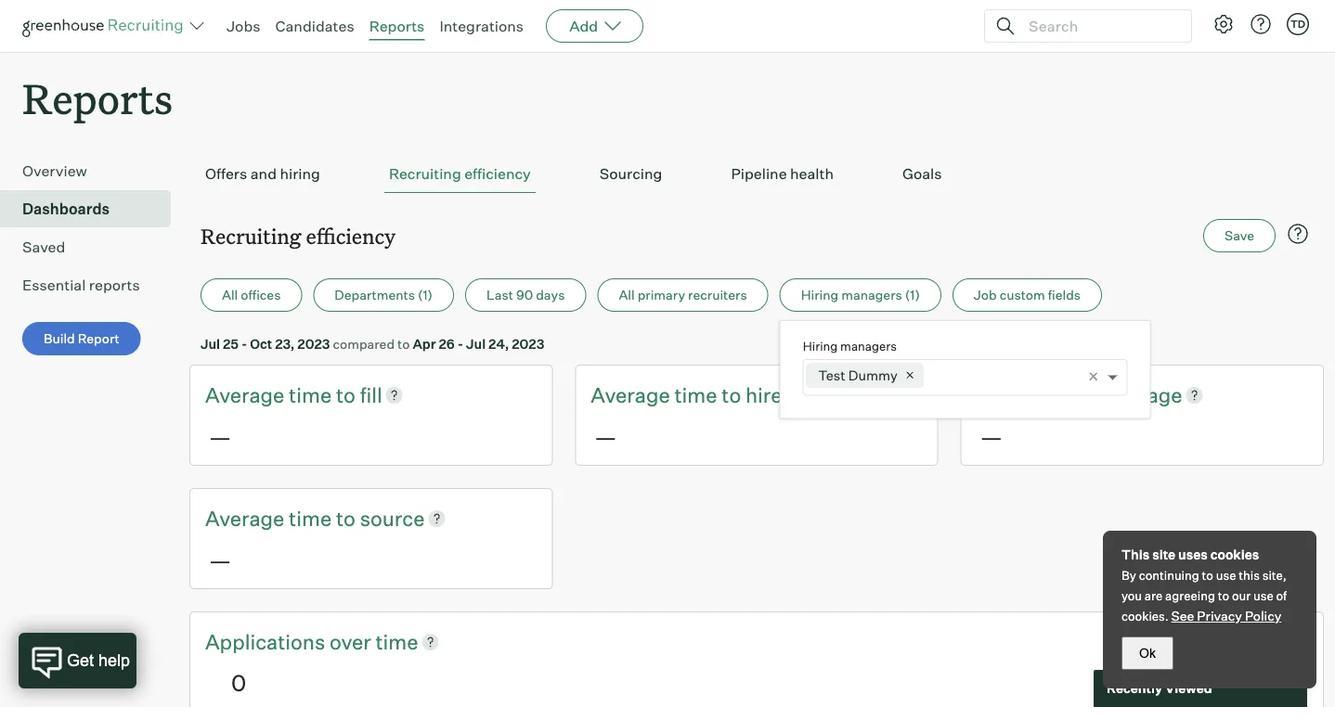 Task type: describe. For each thing, give the bounding box(es) containing it.
last
[[487, 287, 513, 303]]

site,
[[1263, 568, 1287, 583]]

0 vertical spatial use
[[1216, 568, 1236, 583]]

build report button
[[22, 322, 141, 356]]

by continuing to use this site, you are agreeing to our use of cookies.
[[1122, 568, 1287, 624]]

recently viewed
[[1107, 681, 1212, 697]]

25
[[223, 336, 239, 352]]

this
[[1239, 568, 1260, 583]]

recruiting efficiency inside button
[[389, 165, 531, 183]]

managers for hiring managers
[[840, 339, 897, 354]]

dashboards link
[[22, 198, 163, 220]]

— for fill
[[209, 423, 231, 451]]

recruiting efficiency button
[[384, 155, 536, 193]]

24,
[[488, 336, 509, 352]]

0
[[231, 670, 246, 697]]

cookies
[[1211, 547, 1259, 563]]

see privacy policy link
[[1171, 608, 1282, 624]]

to link for source
[[336, 504, 360, 533]]

fill
[[360, 382, 382, 408]]

site
[[1153, 547, 1176, 563]]

tab list containing offers and hiring
[[201, 155, 1313, 193]]

fill link
[[360, 381, 382, 409]]

hire link
[[746, 381, 782, 409]]

1 (1) from the left
[[418, 287, 433, 303]]

average time in
[[977, 382, 1129, 408]]

efficiency inside button
[[464, 165, 531, 183]]

configure image
[[1213, 13, 1235, 35]]

hiring for hiring managers (1)
[[801, 287, 839, 303]]

to left source
[[336, 506, 356, 531]]

compared
[[333, 336, 395, 352]]

over
[[330, 629, 371, 654]]

to left apr
[[397, 336, 410, 352]]

jobs
[[227, 17, 260, 35]]

average time to for fill
[[205, 382, 360, 408]]

to left our
[[1218, 589, 1230, 604]]

see
[[1171, 608, 1194, 624]]

Search text field
[[1024, 13, 1175, 39]]

jobs link
[[227, 17, 260, 35]]

test dummy
[[818, 367, 898, 384]]

candidates
[[275, 17, 354, 35]]

privacy
[[1197, 608, 1242, 624]]

add
[[569, 17, 598, 35]]

oct
[[250, 336, 272, 352]]

in link
[[1107, 381, 1129, 409]]

ok button
[[1122, 637, 1174, 670]]

hiring managers (1)
[[801, 287, 920, 303]]

2 (1) from the left
[[905, 287, 920, 303]]

1 vertical spatial reports
[[22, 71, 173, 125]]

to left the fill
[[336, 382, 356, 408]]

you
[[1122, 589, 1142, 604]]

integrations
[[440, 17, 524, 35]]

all primary recruiters button
[[597, 279, 769, 312]]

2 jul from the left
[[466, 336, 486, 352]]

job custom fields
[[974, 287, 1081, 303]]

essential reports link
[[22, 274, 163, 296]]

add button
[[546, 9, 644, 43]]

test
[[818, 367, 846, 384]]

time for fill
[[289, 382, 332, 408]]

essential
[[22, 276, 86, 295]]

average for source
[[205, 506, 284, 531]]

custom
[[1000, 287, 1045, 303]]

this
[[1122, 547, 1150, 563]]

job
[[974, 287, 997, 303]]

reports link
[[369, 17, 425, 35]]

reports
[[89, 276, 140, 295]]

dummy
[[848, 367, 898, 384]]

build report
[[44, 331, 120, 347]]

this site uses cookies
[[1122, 547, 1259, 563]]

average for fill
[[205, 382, 284, 408]]

last 90 days
[[487, 287, 565, 303]]

sourcing button
[[595, 155, 667, 193]]

saved
[[22, 238, 65, 256]]

managers for hiring managers (1)
[[842, 287, 902, 303]]

continuing
[[1139, 568, 1199, 583]]

days
[[536, 287, 565, 303]]

build
[[44, 331, 75, 347]]

departments (1) button
[[313, 279, 454, 312]]

time for stage
[[1060, 382, 1103, 408]]

integrations link
[[440, 17, 524, 35]]

source
[[360, 506, 425, 531]]

job custom fields button
[[953, 279, 1102, 312]]

26
[[439, 336, 455, 352]]

1 - from the left
[[241, 336, 247, 352]]

average time to for source
[[205, 506, 360, 531]]

time link for fill
[[289, 381, 336, 409]]

time for source
[[289, 506, 332, 531]]

agreeing
[[1165, 589, 1215, 604]]

of
[[1276, 589, 1287, 604]]

fields
[[1048, 287, 1081, 303]]

to down uses
[[1202, 568, 1214, 583]]

all offices button
[[201, 279, 302, 312]]

time link for stage
[[1060, 381, 1107, 409]]

all for all offices
[[222, 287, 238, 303]]

in
[[1107, 382, 1125, 408]]

hiring managers
[[803, 339, 897, 354]]

pipeline
[[731, 165, 787, 183]]

90
[[516, 287, 533, 303]]

all primary recruiters
[[619, 287, 747, 303]]



Task type: vqa. For each thing, say whether or not it's contained in the screenshot.
one
no



Task type: locate. For each thing, give the bounding box(es) containing it.
our
[[1232, 589, 1251, 604]]

0 vertical spatial hiring
[[801, 287, 839, 303]]

viewed
[[1165, 681, 1212, 697]]

efficiency
[[464, 165, 531, 183], [306, 222, 396, 250]]

time down 23,
[[289, 382, 332, 408]]

- right 25
[[241, 336, 247, 352]]

apr
[[413, 336, 436, 352]]

1 horizontal spatial use
[[1254, 589, 1274, 604]]

time right over
[[376, 629, 418, 654]]

0 vertical spatial recruiting efficiency
[[389, 165, 531, 183]]

hiring managers (1) button
[[780, 279, 941, 312]]

source link
[[360, 504, 425, 533]]

1 vertical spatial use
[[1254, 589, 1274, 604]]

offers
[[205, 165, 247, 183]]

pipeline health
[[731, 165, 834, 183]]

jul left the 24,
[[466, 336, 486, 352]]

managers
[[842, 287, 902, 303], [840, 339, 897, 354]]

2 - from the left
[[458, 336, 463, 352]]

time link right over
[[376, 628, 418, 656]]

recruiting inside button
[[389, 165, 461, 183]]

1 horizontal spatial reports
[[369, 17, 425, 35]]

23,
[[275, 336, 295, 352]]

hiring inside the hiring managers (1) button
[[801, 287, 839, 303]]

2 2023 from the left
[[512, 336, 544, 352]]

0 horizontal spatial reports
[[22, 71, 173, 125]]

1 horizontal spatial efficiency
[[464, 165, 531, 183]]

td
[[1291, 18, 1306, 30]]

time link for source
[[289, 504, 336, 533]]

0 vertical spatial managers
[[842, 287, 902, 303]]

1 all from the left
[[222, 287, 238, 303]]

0 horizontal spatial recruiting
[[201, 222, 301, 250]]

stage link
[[1129, 381, 1183, 409]]

by
[[1122, 568, 1136, 583]]

to link
[[336, 381, 360, 409], [722, 381, 746, 409], [336, 504, 360, 533]]

are
[[1145, 589, 1163, 604]]

all left primary
[[619, 287, 635, 303]]

(1) left the job
[[905, 287, 920, 303]]

offers and hiring
[[205, 165, 320, 183]]

use
[[1216, 568, 1236, 583], [1254, 589, 1274, 604]]

report
[[78, 331, 120, 347]]

all offices
[[222, 287, 281, 303]]

see privacy policy
[[1171, 608, 1282, 624]]

use left of
[[1254, 589, 1274, 604]]

reports right candidates link
[[369, 17, 425, 35]]

time left in
[[1060, 382, 1103, 408]]

reports
[[369, 17, 425, 35], [22, 71, 173, 125]]

applications over
[[205, 629, 376, 654]]

managers up dummy
[[840, 339, 897, 354]]

offices
[[241, 287, 281, 303]]

recruiters
[[688, 287, 747, 303]]

use down cookies
[[1216, 568, 1236, 583]]

tab list
[[201, 155, 1313, 193]]

average
[[205, 382, 284, 408], [591, 382, 670, 408], [977, 382, 1056, 408], [205, 506, 284, 531]]

2 average time to from the top
[[205, 506, 360, 531]]

None field
[[931, 360, 935, 395]]

1 horizontal spatial -
[[458, 336, 463, 352]]

average time to hire
[[591, 382, 782, 408]]

average link
[[205, 381, 289, 409], [591, 381, 675, 409], [977, 381, 1060, 409], [205, 504, 289, 533]]

cookies.
[[1122, 609, 1169, 624]]

— for stage
[[980, 423, 1003, 451]]

all inside 'button'
[[619, 287, 635, 303]]

td button
[[1287, 13, 1309, 35]]

sourcing
[[600, 165, 662, 183]]

departments (1)
[[335, 287, 433, 303]]

- right 26
[[458, 336, 463, 352]]

1 vertical spatial recruiting
[[201, 222, 301, 250]]

goals button
[[898, 155, 947, 193]]

to left hire
[[722, 382, 741, 408]]

dashboards
[[22, 200, 110, 218]]

×
[[1088, 366, 1099, 387]]

1 vertical spatial managers
[[840, 339, 897, 354]]

-
[[241, 336, 247, 352], [458, 336, 463, 352]]

0 horizontal spatial 2023
[[297, 336, 330, 352]]

1 vertical spatial recruiting efficiency
[[201, 222, 396, 250]]

hiring up hiring managers
[[801, 287, 839, 303]]

and
[[250, 165, 277, 183]]

1 vertical spatial efficiency
[[306, 222, 396, 250]]

save button
[[1204, 219, 1276, 253]]

1 average time to from the top
[[205, 382, 360, 408]]

pipeline health button
[[727, 155, 838, 193]]

faq image
[[1287, 223, 1309, 245]]

jul
[[201, 336, 220, 352], [466, 336, 486, 352]]

uses
[[1178, 547, 1208, 563]]

hiring up test
[[803, 339, 838, 354]]

goals
[[903, 165, 942, 183]]

average link for source
[[205, 504, 289, 533]]

(1) up apr
[[418, 287, 433, 303]]

1 horizontal spatial (1)
[[905, 287, 920, 303]]

recently
[[1107, 681, 1163, 697]]

time link left stage link
[[1060, 381, 1107, 409]]

0 horizontal spatial -
[[241, 336, 247, 352]]

applications
[[205, 629, 325, 654]]

hiring
[[280, 165, 320, 183]]

1 jul from the left
[[201, 336, 220, 352]]

0 vertical spatial recruiting
[[389, 165, 461, 183]]

0 horizontal spatial jul
[[201, 336, 220, 352]]

2 all from the left
[[619, 287, 635, 303]]

managers inside button
[[842, 287, 902, 303]]

— for source
[[209, 546, 231, 574]]

departments
[[335, 287, 415, 303]]

all inside button
[[222, 287, 238, 303]]

average for stage
[[977, 382, 1056, 408]]

1 vertical spatial average time to
[[205, 506, 360, 531]]

1 vertical spatial hiring
[[803, 339, 838, 354]]

time left source
[[289, 506, 332, 531]]

0 vertical spatial reports
[[369, 17, 425, 35]]

1 2023 from the left
[[297, 336, 330, 352]]

1 horizontal spatial recruiting
[[389, 165, 461, 183]]

0 horizontal spatial efficiency
[[306, 222, 396, 250]]

all left offices
[[222, 287, 238, 303]]

0 horizontal spatial all
[[222, 287, 238, 303]]

candidates link
[[275, 17, 354, 35]]

time link down 23,
[[289, 381, 336, 409]]

offers and hiring button
[[201, 155, 325, 193]]

overview
[[22, 162, 87, 180]]

2023 right the 24,
[[512, 336, 544, 352]]

reports down greenhouse recruiting image
[[22, 71, 173, 125]]

essential reports
[[22, 276, 140, 295]]

jul left 25
[[201, 336, 220, 352]]

(1)
[[418, 287, 433, 303], [905, 287, 920, 303]]

jul 25 - oct 23, 2023 compared to apr 26 - jul 24, 2023
[[201, 336, 544, 352]]

greenhouse recruiting image
[[22, 15, 189, 37]]

0 vertical spatial efficiency
[[464, 165, 531, 183]]

0 horizontal spatial (1)
[[418, 287, 433, 303]]

all for all primary recruiters
[[619, 287, 635, 303]]

hiring for hiring managers
[[803, 339, 838, 354]]

over link
[[330, 628, 376, 656]]

recruiting
[[389, 165, 461, 183], [201, 222, 301, 250]]

primary
[[638, 287, 685, 303]]

average time to
[[205, 382, 360, 408], [205, 506, 360, 531]]

0 vertical spatial average time to
[[205, 382, 360, 408]]

time left hire
[[675, 382, 717, 408]]

average link for fill
[[205, 381, 289, 409]]

0 horizontal spatial use
[[1216, 568, 1236, 583]]

saved link
[[22, 236, 163, 258]]

applications link
[[205, 628, 330, 656]]

—
[[209, 423, 231, 451], [595, 423, 617, 451], [980, 423, 1003, 451], [209, 546, 231, 574]]

average link for stage
[[977, 381, 1060, 409]]

1 horizontal spatial all
[[619, 287, 635, 303]]

time link left the hire link
[[675, 381, 722, 409]]

1 horizontal spatial 2023
[[512, 336, 544, 352]]

2023 right 23,
[[297, 336, 330, 352]]

hire
[[746, 382, 782, 408]]

to link for fill
[[336, 381, 360, 409]]

save
[[1225, 228, 1255, 244]]

time link left source link
[[289, 504, 336, 533]]

managers up hiring managers
[[842, 287, 902, 303]]

health
[[790, 165, 834, 183]]

1 horizontal spatial jul
[[466, 336, 486, 352]]



